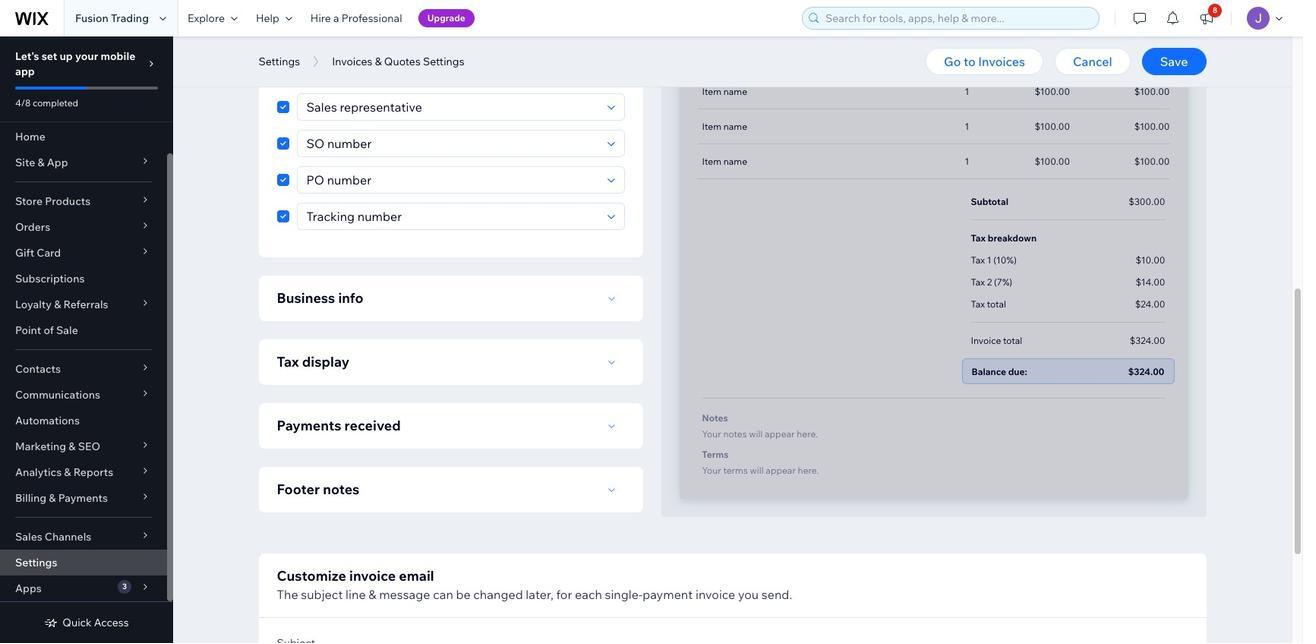 Task type: vqa. For each thing, say whether or not it's contained in the screenshot.


Task type: describe. For each thing, give the bounding box(es) containing it.
received
[[344, 417, 401, 434]]

invoices inside button
[[978, 54, 1025, 69]]

save
[[1160, 54, 1188, 69]]

invoices & quotes settings button
[[324, 50, 472, 73]]

upgrade button
[[418, 9, 475, 27]]

line
[[346, 587, 366, 602]]

terms
[[723, 465, 748, 476]]

tax breakdown
[[971, 232, 1037, 244]]

upgrade
[[427, 12, 465, 24]]

store products
[[15, 194, 91, 208]]

your for your terms will appear here.
[[702, 465, 721, 476]]

later,
[[526, 587, 554, 602]]

cancel button
[[1055, 48, 1131, 75]]

gift card button
[[0, 240, 167, 266]]

channels
[[45, 530, 91, 544]]

your for your notes will appear here.
[[702, 428, 721, 440]]

0 horizontal spatial notes
[[323, 481, 359, 498]]

due:
[[1008, 366, 1027, 377]]

marketing
[[15, 440, 66, 453]]

your
[[75, 49, 98, 63]]

for
[[556, 587, 572, 602]]

orders
[[15, 220, 50, 234]]

0 vertical spatial payments
[[277, 417, 341, 434]]

point of sale
[[15, 324, 78, 337]]

line total
[[1125, 53, 1165, 64]]

tax total
[[971, 298, 1006, 310]]

0 vertical spatial invoice
[[349, 567, 396, 585]]

billing
[[15, 491, 46, 505]]

will for terms
[[750, 465, 764, 476]]

settings link
[[0, 550, 167, 576]]

set
[[42, 49, 57, 63]]

customize
[[277, 567, 346, 585]]

changed
[[473, 587, 523, 602]]

store
[[15, 194, 43, 208]]

cancel
[[1073, 54, 1112, 69]]

send.
[[762, 587, 792, 602]]

payments inside 'popup button'
[[58, 491, 108, 505]]

app
[[47, 156, 68, 169]]

let's set up your mobile app
[[15, 49, 135, 78]]

the
[[277, 587, 298, 602]]

& for site
[[38, 156, 45, 169]]

business info
[[277, 289, 364, 307]]

sales
[[15, 530, 42, 544]]

tax 1 (10%)
[[971, 254, 1017, 266]]

& for loyalty
[[54, 298, 61, 311]]

$324.00 for balance due:
[[1128, 366, 1165, 377]]

loyalty & referrals
[[15, 298, 108, 311]]

go
[[944, 54, 961, 69]]

terms
[[702, 449, 729, 460]]

site & app
[[15, 156, 68, 169]]

notes your notes will appear here.
[[702, 412, 818, 440]]

price
[[1035, 53, 1057, 64]]

& inside customize invoice email the subject line & message can be changed later, for each single-payment invoice you send.
[[369, 587, 376, 602]]

footer notes
[[277, 481, 359, 498]]

appear for terms
[[766, 465, 796, 476]]

automations
[[15, 414, 80, 428]]

sales channels button
[[0, 524, 167, 550]]

up
[[60, 49, 73, 63]]

fusion trading
[[75, 11, 149, 25]]

billing & payments button
[[0, 485, 167, 511]]

marketing & seo
[[15, 440, 100, 453]]

customize invoice email the subject line & message can be changed later, for each single-payment invoice you send.
[[277, 567, 792, 602]]

4/8 completed
[[15, 97, 78, 109]]

help button
[[247, 0, 301, 36]]

card
[[37, 246, 61, 260]]

sales channels
[[15, 530, 91, 544]]

sidebar element
[[0, 36, 173, 643]]

appear for notes
[[765, 428, 795, 440]]

payments received
[[277, 417, 401, 434]]

marketing & seo button
[[0, 434, 167, 459]]

analytics & reports
[[15, 466, 113, 479]]

1 item name from the top
[[702, 86, 747, 97]]

you
[[738, 587, 759, 602]]

2 item from the top
[[702, 121, 722, 132]]

3
[[122, 582, 127, 592]]

1 horizontal spatial invoice
[[696, 587, 735, 602]]

email
[[399, 567, 434, 585]]

quantity
[[965, 53, 1004, 64]]

to
[[964, 54, 976, 69]]

trading
[[111, 11, 149, 25]]

professional
[[342, 11, 402, 25]]

2 name from the top
[[724, 121, 747, 132]]

subscriptions
[[15, 272, 85, 286]]

invoices & quotes settings
[[332, 55, 464, 68]]

sale
[[56, 324, 78, 337]]

save button
[[1142, 48, 1206, 75]]

go to invoices button
[[926, 48, 1044, 75]]

settings button
[[251, 50, 308, 73]]

& for marketing
[[69, 440, 76, 453]]

message
[[379, 587, 430, 602]]

& for analytics
[[64, 466, 71, 479]]

site
[[15, 156, 35, 169]]

products
[[45, 194, 91, 208]]

quick access
[[63, 616, 129, 630]]

2 item name from the top
[[702, 121, 747, 132]]

orders button
[[0, 214, 167, 240]]

will for notes
[[749, 428, 763, 440]]



Task type: locate. For each thing, give the bounding box(es) containing it.
2 vertical spatial item
[[702, 156, 722, 167]]

access
[[94, 616, 129, 630]]

0 vertical spatial appear
[[765, 428, 795, 440]]

total
[[1145, 53, 1165, 64], [987, 298, 1006, 310], [1003, 335, 1023, 346]]

tax 2 (7%)
[[971, 276, 1013, 288]]

tax for tax 1 (10%)
[[971, 254, 985, 266]]

1 vertical spatial here.
[[798, 465, 819, 476]]

total for line total
[[1145, 53, 1165, 64]]

3 item from the top
[[702, 156, 722, 167]]

settings down help button
[[259, 55, 300, 68]]

settings for settings link
[[15, 556, 57, 570]]

appear right terms
[[766, 465, 796, 476]]

seo
[[78, 440, 100, 453]]

1 vertical spatial will
[[750, 465, 764, 476]]

2 vertical spatial name
[[724, 156, 747, 167]]

Choose a field field
[[302, 94, 603, 120], [302, 131, 603, 156], [302, 167, 603, 193], [302, 204, 603, 229]]

(10%)
[[994, 254, 1017, 266]]

total down tax 2 (7%)
[[987, 298, 1006, 310]]

terms your terms will appear here.
[[702, 449, 819, 476]]

Search for tools, apps, help & more... field
[[821, 8, 1094, 29]]

invoices down hire a professional
[[332, 55, 373, 68]]

invoices
[[978, 54, 1025, 69], [332, 55, 373, 68]]

2 vertical spatial total
[[1003, 335, 1023, 346]]

0 vertical spatial item
[[702, 86, 722, 97]]

tax for tax breakdown
[[971, 232, 986, 244]]

settings inside sidebar element
[[15, 556, 57, 570]]

notes
[[723, 428, 747, 440], [323, 481, 359, 498]]

subject
[[301, 587, 343, 602]]

0 vertical spatial will
[[749, 428, 763, 440]]

1 name from the top
[[724, 86, 747, 97]]

notes right footer
[[323, 481, 359, 498]]

appear inside terms your terms will appear here.
[[766, 465, 796, 476]]

4/8
[[15, 97, 31, 109]]

1 vertical spatial your
[[702, 465, 721, 476]]

2 vertical spatial item name
[[702, 156, 747, 167]]

site & app button
[[0, 150, 167, 175]]

1 vertical spatial item name
[[702, 121, 747, 132]]

0 vertical spatial your
[[702, 428, 721, 440]]

each
[[575, 587, 602, 602]]

contacts button
[[0, 356, 167, 382]]

4 choose a field field from the top
[[302, 204, 603, 229]]

tax display
[[277, 353, 349, 371]]

home
[[15, 130, 45, 144]]

here.
[[797, 428, 818, 440], [798, 465, 819, 476]]

mobile
[[101, 49, 135, 63]]

reports
[[73, 466, 113, 479]]

contacts
[[15, 362, 61, 376]]

0 horizontal spatial payments
[[58, 491, 108, 505]]

payments left received
[[277, 417, 341, 434]]

tax down tax 2 (7%)
[[971, 298, 985, 310]]

tax for tax 2 (7%)
[[971, 276, 985, 288]]

None checkbox
[[277, 39, 358, 57], [277, 166, 289, 194], [277, 39, 358, 57], [277, 166, 289, 194]]

0 horizontal spatial invoice
[[349, 567, 396, 585]]

your down notes
[[702, 428, 721, 440]]

0 vertical spatial here.
[[797, 428, 818, 440]]

item
[[702, 86, 722, 97], [702, 121, 722, 132], [702, 156, 722, 167]]

3 choose a field field from the top
[[302, 167, 603, 193]]

& for invoices
[[375, 55, 382, 68]]

1 horizontal spatial settings
[[259, 55, 300, 68]]

8 button
[[1190, 0, 1224, 36]]

$300.00
[[1129, 196, 1165, 207]]

here. down notes your notes will appear here.
[[798, 465, 819, 476]]

automations link
[[0, 408, 167, 434]]

1 vertical spatial payments
[[58, 491, 108, 505]]

loyalty & referrals button
[[0, 292, 167, 317]]

settings for settings button
[[259, 55, 300, 68]]

your inside terms your terms will appear here.
[[702, 465, 721, 476]]

your down terms
[[702, 465, 721, 476]]

analytics
[[15, 466, 62, 479]]

1 horizontal spatial invoices
[[978, 54, 1025, 69]]

2 choose a field field from the top
[[302, 131, 603, 156]]

display
[[302, 353, 349, 371]]

invoices inside button
[[332, 55, 373, 68]]

settings inside button
[[423, 55, 464, 68]]

$10.00
[[1136, 254, 1165, 266]]

explore
[[188, 11, 225, 25]]

settings
[[259, 55, 300, 68], [423, 55, 464, 68], [15, 556, 57, 570]]

go to invoices
[[944, 54, 1025, 69]]

$324.00 for invoice total
[[1130, 335, 1165, 346]]

0 vertical spatial item name
[[702, 86, 747, 97]]

& right loyalty
[[54, 298, 61, 311]]

referrals
[[63, 298, 108, 311]]

total right "line"
[[1145, 53, 1165, 64]]

balance
[[972, 366, 1006, 377]]

& left seo
[[69, 440, 76, 453]]

here. up terms your terms will appear here.
[[797, 428, 818, 440]]

tax left 2
[[971, 276, 985, 288]]

gift card
[[15, 246, 61, 260]]

here. inside terms your terms will appear here.
[[798, 465, 819, 476]]

appear up terms your terms will appear here.
[[765, 428, 795, 440]]

here. for your terms will appear here.
[[798, 465, 819, 476]]

1 vertical spatial $324.00
[[1128, 366, 1165, 377]]

apps
[[15, 582, 42, 595]]

payments down analytics & reports dropdown button
[[58, 491, 108, 505]]

subscriptions link
[[0, 266, 167, 292]]

invoices right to
[[978, 54, 1025, 69]]

0 horizontal spatial settings
[[15, 556, 57, 570]]

1 vertical spatial name
[[724, 121, 747, 132]]

settings right quotes
[[423, 55, 464, 68]]

1 vertical spatial notes
[[323, 481, 359, 498]]

communications button
[[0, 382, 167, 408]]

invoice up line
[[349, 567, 396, 585]]

your inside notes your notes will appear here.
[[702, 428, 721, 440]]

will inside terms your terms will appear here.
[[750, 465, 764, 476]]

& right line
[[369, 587, 376, 602]]

1 item from the top
[[702, 86, 722, 97]]

settings inside button
[[259, 55, 300, 68]]

& inside button
[[375, 55, 382, 68]]

None checkbox
[[277, 66, 351, 84], [277, 93, 289, 121], [277, 130, 289, 157], [277, 203, 289, 230], [277, 66, 351, 84], [277, 93, 289, 121], [277, 130, 289, 157], [277, 203, 289, 230]]

will right terms
[[750, 465, 764, 476]]

will up terms your terms will appear here.
[[749, 428, 763, 440]]

$24.00
[[1135, 298, 1165, 310]]

0 vertical spatial notes
[[723, 428, 747, 440]]

hire
[[311, 11, 331, 25]]

communications
[[15, 388, 100, 402]]

tax up tax 2 (7%)
[[971, 254, 985, 266]]

invoice total
[[971, 335, 1023, 346]]

tax left display
[[277, 353, 299, 371]]

tax up tax 1 (10%)
[[971, 232, 986, 244]]

be
[[456, 587, 471, 602]]

0 horizontal spatial invoices
[[332, 55, 373, 68]]

quick
[[63, 616, 92, 630]]

appear inside notes your notes will appear here.
[[765, 428, 795, 440]]

(7%)
[[994, 276, 1013, 288]]

& left quotes
[[375, 55, 382, 68]]

can
[[433, 587, 453, 602]]

item name
[[702, 86, 747, 97], [702, 121, 747, 132], [702, 156, 747, 167]]

point of sale link
[[0, 317, 167, 343]]

2 horizontal spatial settings
[[423, 55, 464, 68]]

3 item name from the top
[[702, 156, 747, 167]]

& left 'reports'
[[64, 466, 71, 479]]

2 your from the top
[[702, 465, 721, 476]]

quotes
[[384, 55, 421, 68]]

notes down notes
[[723, 428, 747, 440]]

1 choose a field field from the top
[[302, 94, 603, 120]]

gift
[[15, 246, 34, 260]]

tax for tax display
[[277, 353, 299, 371]]

1 horizontal spatial notes
[[723, 428, 747, 440]]

a
[[333, 11, 339, 25]]

0 vertical spatial $324.00
[[1130, 335, 1165, 346]]

store products button
[[0, 188, 167, 214]]

invoice
[[971, 335, 1001, 346]]

hire a professional
[[311, 11, 402, 25]]

here. inside notes your notes will appear here.
[[797, 428, 818, 440]]

1 your from the top
[[702, 428, 721, 440]]

line
[[1125, 53, 1143, 64]]

& for billing
[[49, 491, 56, 505]]

0 vertical spatial total
[[1145, 53, 1165, 64]]

settings down the sales
[[15, 556, 57, 570]]

info
[[338, 289, 364, 307]]

0 vertical spatial name
[[724, 86, 747, 97]]

& right billing
[[49, 491, 56, 505]]

appear
[[765, 428, 795, 440], [766, 465, 796, 476]]

app
[[15, 65, 35, 78]]

home link
[[0, 124, 167, 150]]

$324.00
[[1130, 335, 1165, 346], [1128, 366, 1165, 377]]

1 vertical spatial item
[[702, 121, 722, 132]]

& right site
[[38, 156, 45, 169]]

payment
[[643, 587, 693, 602]]

footer
[[277, 481, 320, 498]]

total for tax total
[[987, 298, 1006, 310]]

breakdown
[[988, 232, 1037, 244]]

1 vertical spatial appear
[[766, 465, 796, 476]]

business
[[277, 289, 335, 307]]

invoice left you
[[696, 587, 735, 602]]

will inside notes your notes will appear here.
[[749, 428, 763, 440]]

1 vertical spatial total
[[987, 298, 1006, 310]]

1 horizontal spatial payments
[[277, 417, 341, 434]]

tax for tax total
[[971, 298, 985, 310]]

total right invoice
[[1003, 335, 1023, 346]]

3 name from the top
[[724, 156, 747, 167]]

& inside 'popup button'
[[49, 491, 56, 505]]

subtotal
[[971, 196, 1009, 207]]

notes inside notes your notes will appear here.
[[723, 428, 747, 440]]

total for invoice total
[[1003, 335, 1023, 346]]

1 vertical spatial invoice
[[696, 587, 735, 602]]

here. for your notes will appear here.
[[797, 428, 818, 440]]



